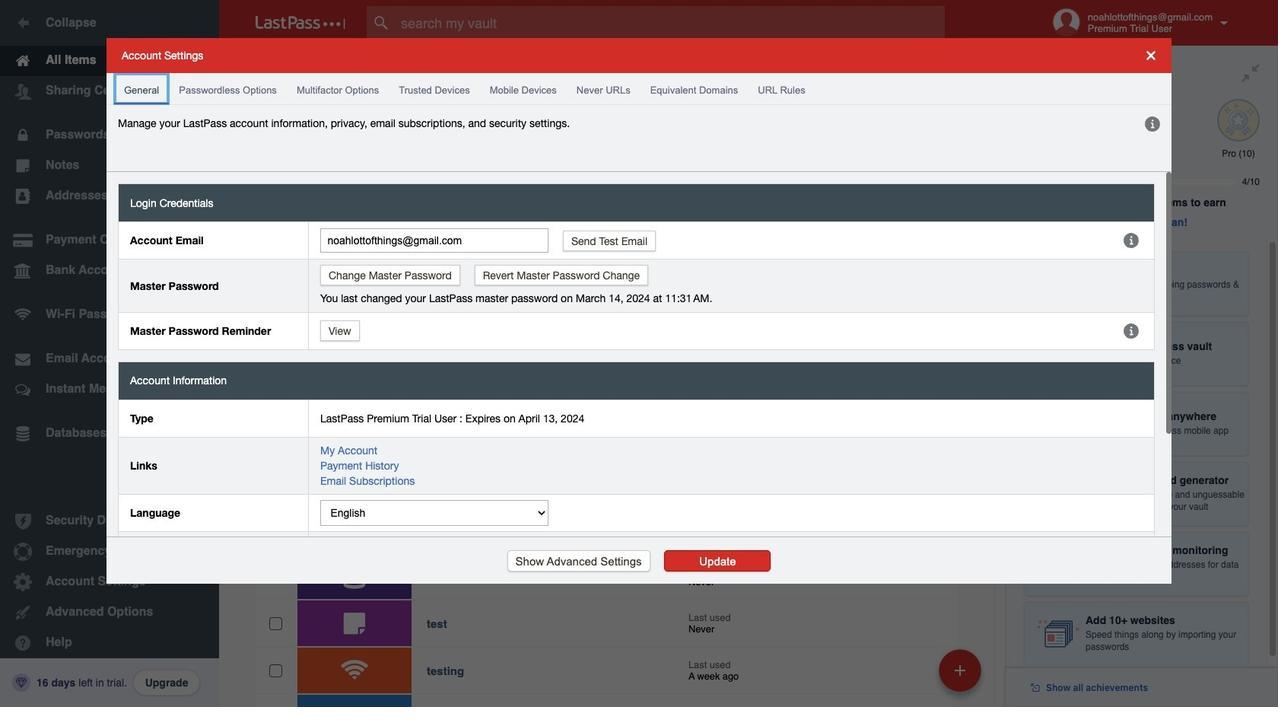 Task type: vqa. For each thing, say whether or not it's contained in the screenshot.
Search "search field"
yes



Task type: locate. For each thing, give the bounding box(es) containing it.
search my vault text field
[[367, 6, 975, 40]]

new item navigation
[[934, 645, 991, 707]]

main navigation navigation
[[0, 0, 219, 707]]

vault options navigation
[[219, 46, 1006, 91]]



Task type: describe. For each thing, give the bounding box(es) containing it.
lastpass image
[[256, 16, 346, 30]]

new item image
[[955, 665, 966, 676]]

Search search field
[[367, 6, 975, 40]]



